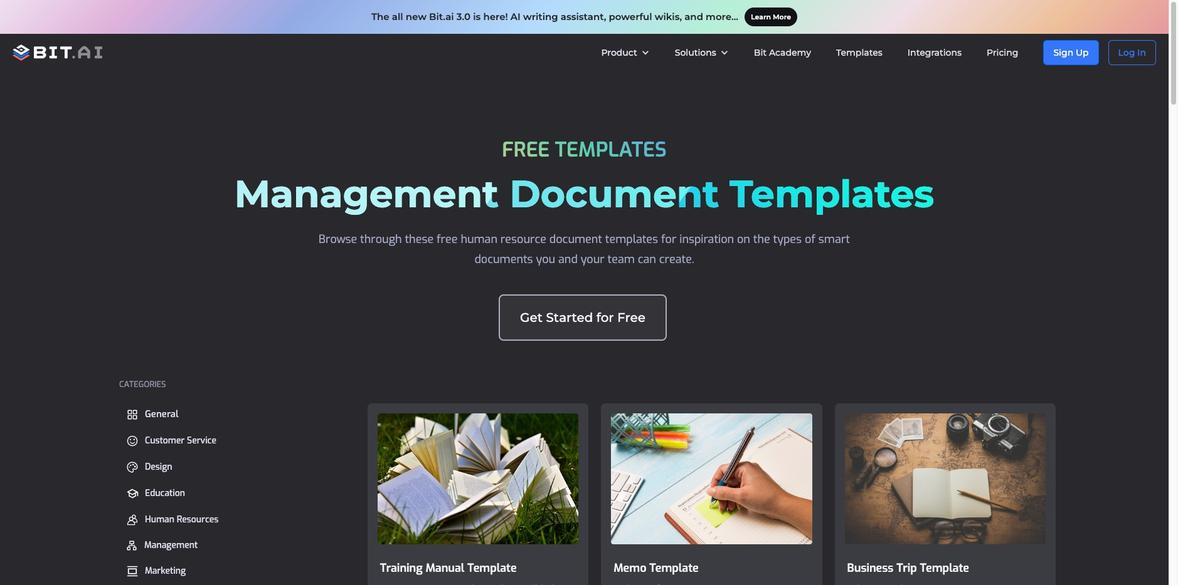 Task type: describe. For each thing, give the bounding box(es) containing it.
types
[[773, 232, 802, 247]]

general
[[145, 408, 178, 421]]

in
[[1137, 47, 1146, 58]]

inspiration
[[680, 232, 734, 247]]

browse
[[319, 232, 357, 247]]

free templates
[[502, 137, 667, 163]]

memo template by bit.ai image
[[601, 404, 822, 555]]

documents
[[475, 252, 533, 267]]

management document templates
[[234, 171, 934, 217]]

categories
[[119, 380, 166, 390]]

free
[[502, 137, 550, 163]]

human
[[145, 514, 174, 526]]

ai writing
[[511, 11, 558, 23]]

design link
[[119, 457, 342, 479]]

resources
[[177, 514, 219, 526]]

your
[[581, 252, 605, 267]]

sign up
[[1054, 47, 1089, 58]]

smart
[[819, 232, 850, 247]]

service
[[187, 435, 216, 447]]

can
[[638, 252, 656, 267]]

product
[[601, 47, 637, 58]]

templates inside 'link'
[[836, 47, 883, 58]]

human resources link
[[119, 510, 342, 531]]

through
[[360, 232, 402, 247]]

create.
[[659, 252, 694, 267]]

more...
[[706, 11, 738, 23]]

bit academy link
[[741, 34, 824, 72]]

document
[[549, 232, 602, 247]]

academy
[[769, 47, 811, 58]]

2 image for solutions
[[720, 48, 729, 57]]

general link
[[119, 404, 342, 426]]

bit academy
[[754, 47, 811, 58]]

of
[[805, 232, 816, 247]]

trip
[[897, 561, 917, 576]]

navigation containing product
[[589, 34, 1169, 72]]

browse through these free human resource document templates for inspiration on the types of smart documents you and your team can create.
[[319, 232, 850, 267]]

free
[[617, 311, 645, 326]]

solutions button
[[662, 34, 741, 72]]

the
[[371, 11, 389, 23]]

bit.ai
[[429, 11, 454, 23]]

pricing
[[987, 47, 1018, 58]]

training manual template by bit.ai image
[[367, 404, 589, 555]]

get started for free link
[[499, 295, 667, 341]]

learn more
[[751, 13, 791, 21]]

resource
[[501, 232, 546, 247]]

new
[[406, 11, 427, 23]]

2 image for product
[[641, 48, 650, 57]]

product button
[[589, 34, 662, 72]]

customer
[[145, 435, 185, 447]]

these
[[405, 232, 434, 247]]

log
[[1118, 47, 1135, 58]]

log in link
[[1108, 40, 1156, 65]]

get
[[520, 311, 543, 326]]

integrations
[[908, 47, 962, 58]]

0 horizontal spatial for
[[596, 311, 614, 326]]

manual
[[426, 561, 464, 576]]

marketing link
[[119, 561, 342, 583]]

and inside browse through these free human resource document templates for inspiration on the types of smart documents you and your team can create.
[[558, 252, 578, 267]]

human resources
[[145, 514, 219, 526]]

learn
[[751, 13, 771, 21]]

bit
[[754, 47, 767, 58]]

started
[[546, 311, 593, 326]]



Task type: vqa. For each thing, say whether or not it's contained in the screenshot.
Up on the right top
yes



Task type: locate. For each thing, give the bounding box(es) containing it.
template right trip
[[920, 561, 969, 576]]

0 horizontal spatial 2 image
[[641, 48, 650, 57]]

is
[[473, 11, 481, 23]]

education link
[[119, 484, 342, 505]]

management
[[234, 171, 499, 217], [144, 540, 198, 552]]

document
[[510, 171, 719, 217]]

0 vertical spatial templates
[[836, 47, 883, 58]]

customer service link
[[119, 431, 342, 452]]

banner containing product
[[0, 34, 1169, 72]]

0 vertical spatial management
[[234, 171, 499, 217]]

training manual template
[[380, 561, 517, 576]]

business trip template
[[847, 561, 969, 576]]

0 vertical spatial and
[[685, 11, 703, 23]]

navigation
[[589, 34, 1169, 72]]

templates
[[605, 232, 658, 247]]

wikis,
[[655, 11, 682, 23]]

sign up link
[[1044, 40, 1099, 65]]

get started for free
[[520, 311, 645, 326]]

1 vertical spatial and
[[558, 252, 578, 267]]

management for management document templates
[[234, 171, 499, 217]]

1 vertical spatial for
[[596, 311, 614, 326]]

learn more link
[[745, 8, 797, 26]]

log in
[[1118, 47, 1146, 58]]

1 template from the left
[[467, 561, 517, 576]]

2 2 image from the left
[[720, 48, 729, 57]]

the all new bit.ai 3.0 is here! ai writing assistant, powerful wikis, and more...
[[371, 11, 738, 23]]

templates
[[555, 137, 667, 163]]

business
[[847, 561, 894, 576]]

and down document
[[558, 252, 578, 267]]

template for business trip template
[[920, 561, 969, 576]]

2 image right product
[[641, 48, 650, 57]]

management for management
[[144, 540, 198, 552]]

2 horizontal spatial template
[[920, 561, 969, 576]]

and right wikis,
[[685, 11, 703, 23]]

you
[[536, 252, 555, 267]]

more
[[773, 13, 791, 21]]

up
[[1076, 47, 1089, 58]]

1 horizontal spatial and
[[685, 11, 703, 23]]

1 horizontal spatial 2 image
[[720, 48, 729, 57]]

template
[[467, 561, 517, 576], [920, 561, 969, 576], [649, 561, 699, 576]]

solutions
[[675, 47, 716, 58]]

travel template by bit.ai image
[[835, 404, 1056, 555]]

2 template from the left
[[920, 561, 969, 576]]

management up through
[[234, 171, 499, 217]]

education
[[145, 488, 185, 500]]

human
[[461, 232, 497, 247]]

team
[[608, 252, 635, 267]]

templates link
[[824, 34, 895, 72]]

management link
[[119, 536, 342, 556]]

templates
[[836, 47, 883, 58], [730, 171, 934, 217]]

0 vertical spatial for
[[661, 232, 676, 247]]

powerful
[[609, 11, 652, 23]]

2 image inside product popup button
[[641, 48, 650, 57]]

memo template
[[614, 561, 699, 576]]

template for training manual template
[[467, 561, 517, 576]]

2 image inside solutions dropdown button
[[720, 48, 729, 57]]

pricing link
[[974, 34, 1031, 72]]

training manual template link
[[367, 404, 589, 586]]

2 image right solutions
[[720, 48, 729, 57]]

1 horizontal spatial management
[[234, 171, 499, 217]]

integrations link
[[895, 34, 974, 72]]

1 vertical spatial templates
[[730, 171, 934, 217]]

marketing
[[145, 566, 186, 578]]

the
[[753, 232, 770, 247]]

assistant,
[[561, 11, 606, 23]]

template right memo
[[649, 561, 699, 576]]

1 horizontal spatial template
[[649, 561, 699, 576]]

1 2 image from the left
[[641, 48, 650, 57]]

on
[[737, 232, 750, 247]]

customer service
[[145, 435, 216, 447]]

free
[[437, 232, 458, 247]]

all
[[392, 11, 403, 23]]

template right manual
[[467, 561, 517, 576]]

for inside browse through these free human resource document templates for inspiration on the types of smart documents you and your team can create.
[[661, 232, 676, 247]]

0 horizontal spatial template
[[467, 561, 517, 576]]

memo template link
[[601, 404, 822, 586]]

for
[[661, 232, 676, 247], [596, 311, 614, 326]]

here!
[[483, 11, 508, 23]]

management up marketing
[[144, 540, 198, 552]]

design
[[145, 462, 172, 474]]

2 image
[[641, 48, 650, 57], [720, 48, 729, 57]]

banner
[[0, 34, 1169, 72]]

business trip template link
[[835, 404, 1056, 586]]

memo
[[614, 561, 646, 576]]

for up create. on the right top
[[661, 232, 676, 247]]

0 horizontal spatial and
[[558, 252, 578, 267]]

0 horizontal spatial management
[[144, 540, 198, 552]]

3 template from the left
[[649, 561, 699, 576]]

sign
[[1054, 47, 1074, 58]]

1 vertical spatial management
[[144, 540, 198, 552]]

1 horizontal spatial for
[[661, 232, 676, 247]]

training
[[380, 561, 423, 576]]

and
[[685, 11, 703, 23], [558, 252, 578, 267]]

3.0
[[457, 11, 471, 23]]

for left free
[[596, 311, 614, 326]]



